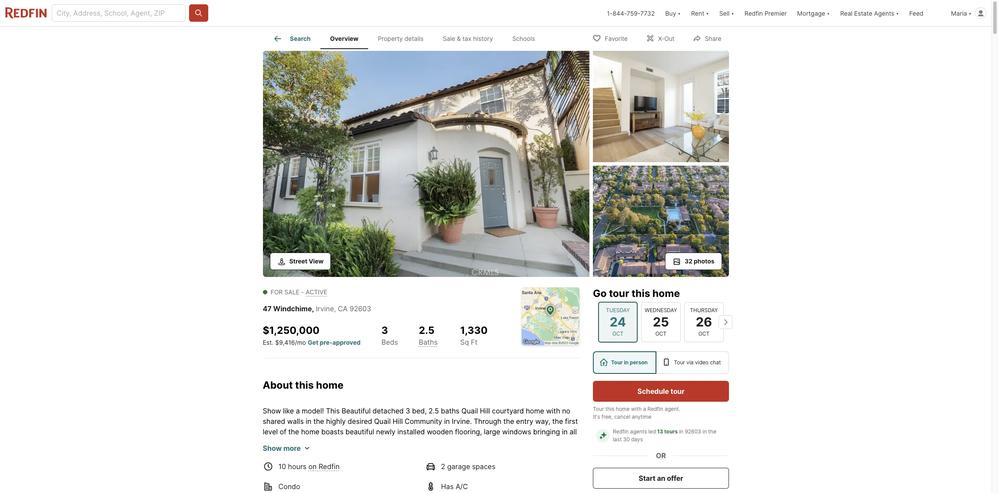 Task type: describe. For each thing, give the bounding box(es) containing it.
to right least
[[533, 490, 539, 493]]

redfin agents led 13 tours in 92603
[[613, 428, 701, 435]]

0 vertical spatial room
[[374, 438, 391, 446]]

tour for schedule
[[671, 387, 685, 396]]

sizable
[[409, 469, 432, 478]]

0 horizontal spatial 2
[[441, 462, 445, 471]]

it's
[[593, 414, 600, 420]]

show for show more
[[263, 444, 282, 452]]

2.5 baths
[[419, 324, 438, 346]]

schedule
[[637, 387, 669, 396]]

schedule tour
[[637, 387, 685, 396]]

the down walls
[[288, 427, 299, 436]]

3 inside show like a model! this beautiful detached 3 bed, 2.5 baths quail hill courtyard home with no shared walls in the highly desired quail hill community in irvine. through the entry way, the first level of the home boasts beautiful newly installed wooden flooring, large windows bringing in all natural lights! the spacious living room leads to the private patio perfect for entertaining! the dinning room is an open floor plan to the upgraded kitchen with stainless steel appliances, double bowl sink, accenting lighting and custom white cabinetry. upstairs, you'll find the oversized master bedroom which features a sizable walk-in closet  and connects to the private bathroom with double vanity and walk-in shower, the two additional large bedrooms  are next to the updated full bath with show/ tub combo. all three bedrooms feature at least 2 to 3
[[406, 406, 410, 415]]

buy
[[666, 9, 676, 17]]

anytime
[[632, 414, 651, 420]]

bathroom
[[263, 479, 295, 488]]

redfin inside redfin premier button
[[745, 9, 763, 17]]

tour for tour this home with a redfin agent.
[[593, 406, 604, 412]]

chat
[[710, 359, 721, 366]]

overview tab
[[320, 28, 368, 49]]

open
[[325, 448, 341, 457]]

tour for tour in person
[[611, 359, 623, 366]]

spacious
[[324, 438, 353, 446]]

home up the way,
[[526, 406, 544, 415]]

1,330 sq ft
[[460, 324, 488, 346]]

home up lights! at the bottom left of the page
[[301, 427, 320, 436]]

sink,
[[305, 459, 320, 467]]

1 horizontal spatial the
[[426, 479, 439, 488]]

the up are
[[536, 469, 547, 478]]

active link
[[306, 288, 327, 296]]

home up wednesday
[[652, 287, 680, 300]]

leads
[[393, 438, 410, 446]]

stainless
[[473, 448, 502, 457]]

▾ for maria ▾
[[969, 9, 972, 17]]

wednesday 25 oct
[[645, 307, 677, 337]]

last
[[613, 436, 622, 443]]

with down patio
[[457, 448, 471, 457]]

in inside in the last 30 days
[[703, 428, 707, 435]]

maria ▾
[[951, 9, 972, 17]]

overview
[[330, 35, 359, 42]]

the down the courtyard
[[504, 417, 514, 426]]

1-844-759-7732
[[607, 9, 655, 17]]

with left no
[[546, 406, 560, 415]]

tab list containing search
[[263, 27, 552, 49]]

a/c
[[456, 482, 468, 491]]

living
[[355, 438, 372, 446]]

cancel
[[614, 414, 630, 420]]

you'll
[[509, 459, 525, 467]]

accenting
[[322, 459, 354, 467]]

1 vertical spatial room
[[289, 448, 306, 457]]

irvine
[[316, 304, 334, 313]]

tour via video chat option
[[656, 351, 729, 374]]

entry
[[516, 417, 534, 426]]

shared
[[263, 417, 285, 426]]

rent ▾ button
[[686, 0, 714, 26]]

92603 for redfin agents led 13 tours in 92603
[[685, 428, 701, 435]]

1 horizontal spatial and
[[382, 459, 395, 467]]

oct for 24
[[612, 330, 624, 337]]

tours
[[664, 428, 678, 435]]

estate
[[855, 9, 873, 17]]

baths
[[419, 338, 438, 346]]

2 horizontal spatial a
[[643, 406, 646, 412]]

0 horizontal spatial and
[[359, 479, 371, 488]]

floor
[[343, 448, 358, 457]]

est.
[[263, 339, 274, 346]]

feature
[[475, 490, 499, 493]]

has
[[441, 482, 454, 491]]

windchime
[[273, 304, 312, 313]]

hours
[[288, 462, 307, 471]]

thursday
[[690, 307, 718, 313]]

2 horizontal spatial this
[[632, 287, 650, 300]]

show for show like a model! this beautiful detached 3 bed, 2.5 baths quail hill courtyard home with no shared walls in the highly desired quail hill community in irvine. through the entry way, the first level of the home boasts beautiful newly installed wooden flooring, large windows bringing in all natural lights! the spacious living room leads to the private patio perfect for entertaining! the dinning room is an open floor plan to the upgraded kitchen with stainless steel appliances, double bowl sink, accenting lighting and custom white cabinetry. upstairs, you'll find the oversized master bedroom which features a sizable walk-in closet  and connects to the private bathroom with double vanity and walk-in shower, the two additional large bedrooms  are next to the updated full bath with show/ tub combo. all three bedrooms feature at least 2 to 3
[[263, 406, 281, 415]]

person
[[630, 359, 648, 366]]

desired
[[348, 417, 372, 426]]

this for about this home
[[295, 379, 314, 391]]

to right next
[[571, 479, 578, 488]]

the up upgraded
[[421, 438, 432, 446]]

connects
[[496, 469, 526, 478]]

pre-
[[320, 339, 333, 346]]

0 horizontal spatial a
[[296, 406, 300, 415]]

offer
[[667, 474, 683, 483]]

beds
[[382, 338, 398, 346]]

entertaining!
[[514, 438, 555, 446]]

all
[[411, 490, 419, 493]]

x-out button
[[639, 29, 682, 47]]

home up cancel in the right of the page
[[616, 406, 630, 412]]

history
[[473, 35, 493, 42]]

find
[[527, 459, 540, 467]]

lights!
[[288, 438, 307, 446]]

premier
[[765, 9, 787, 17]]

City, Address, School, Agent, ZIP search field
[[52, 4, 186, 22]]

more
[[283, 444, 301, 452]]

days
[[631, 436, 643, 443]]

about
[[263, 379, 293, 391]]

the down appliances,
[[542, 459, 553, 467]]

two
[[441, 479, 453, 488]]

in inside tour in person option
[[624, 359, 629, 366]]

get
[[308, 339, 318, 346]]

x-
[[658, 35, 665, 42]]

/mo
[[295, 339, 306, 346]]

0 horizontal spatial double
[[263, 459, 285, 467]]

mortgage ▾ button
[[792, 0, 835, 26]]

flooring,
[[455, 427, 482, 436]]

2.5 inside 2.5 baths
[[419, 324, 435, 337]]

▾ for buy ▾
[[678, 9, 681, 17]]

0 horizontal spatial private
[[434, 438, 456, 446]]

agent.
[[665, 406, 680, 412]]

spaces
[[472, 462, 496, 471]]

approved
[[333, 339, 361, 346]]

rent
[[691, 9, 705, 17]]

detached
[[373, 406, 404, 415]]

with down vanity
[[334, 490, 348, 493]]

26
[[696, 314, 712, 330]]

map entry image
[[522, 287, 579, 345]]

buy ▾
[[666, 9, 681, 17]]

32 photos
[[685, 257, 715, 265]]

bath
[[317, 490, 332, 493]]

wednesday
[[645, 307, 677, 313]]

tour for tour via video chat
[[674, 359, 685, 366]]

steel
[[504, 448, 520, 457]]

the down no
[[552, 417, 563, 426]]

2 inside show like a model! this beautiful detached 3 bed, 2.5 baths quail hill courtyard home with no shared walls in the highly desired quail hill community in irvine. through the entry way, the first level of the home boasts beautiful newly installed wooden flooring, large windows bringing in all natural lights! the spacious living room leads to the private patio perfect for entertaining! the dinning room is an open floor plan to the upgraded kitchen with stainless steel appliances, double bowl sink, accenting lighting and custom white cabinetry. upstairs, you'll find the oversized master bedroom which features a sizable walk-in closet  and connects to the private bathroom with double vanity and walk-in shower, the two additional large bedrooms  are next to the updated full bath with show/ tub combo. all three bedrooms feature at least 2 to 3
[[527, 490, 531, 493]]

-
[[301, 288, 304, 296]]

this for tour this home with a redfin agent.
[[605, 406, 614, 412]]

shower,
[[399, 479, 424, 488]]

start an offer
[[639, 474, 683, 483]]

share
[[705, 35, 722, 42]]

92603 for 47 windchime , irvine , ca 92603
[[350, 304, 371, 313]]

is
[[308, 448, 313, 457]]

out
[[665, 35, 675, 42]]

beautiful
[[346, 427, 374, 436]]

baths link
[[419, 338, 438, 346]]

an inside start an offer button
[[657, 474, 665, 483]]



Task type: locate. For each thing, give the bounding box(es) containing it.
1 horizontal spatial quail
[[462, 406, 478, 415]]

real
[[841, 9, 853, 17]]

tour left 'person'
[[611, 359, 623, 366]]

a
[[643, 406, 646, 412], [296, 406, 300, 415], [403, 469, 407, 478]]

a down custom at the left bottom
[[403, 469, 407, 478]]

schools tab
[[503, 28, 545, 49]]

tour up it's
[[593, 406, 604, 412]]

agents
[[874, 9, 895, 17]]

go tour this home
[[593, 287, 680, 300]]

0 horizontal spatial room
[[289, 448, 306, 457]]

1 vertical spatial hill
[[393, 417, 403, 426]]

thursday 26 oct
[[690, 307, 718, 337]]

2.5 inside show like a model! this beautiful detached 3 bed, 2.5 baths quail hill courtyard home with no shared walls in the highly desired quail hill community in irvine. through the entry way, the first level of the home boasts beautiful newly installed wooden flooring, large windows bringing in all natural lights! the spacious living room leads to the private patio perfect for entertaining! the dinning room is an open floor plan to the upgraded kitchen with stainless steel appliances, double bowl sink, accenting lighting and custom white cabinetry. upstairs, you'll find the oversized master bedroom which features a sizable walk-in closet  and connects to the private bathroom with double vanity and walk-in shower, the two additional large bedrooms  are next to the updated full bath with show/ tub combo. all three bedrooms feature at least 2 to 3
[[429, 406, 439, 415]]

model!
[[302, 406, 324, 415]]

large up perfect
[[484, 427, 500, 436]]

for
[[503, 438, 512, 446]]

0 vertical spatial quail
[[462, 406, 478, 415]]

2 right white
[[441, 462, 445, 471]]

street view
[[289, 257, 324, 265]]

walk-
[[434, 469, 452, 478], [373, 479, 391, 488]]

1 ▾ from the left
[[678, 9, 681, 17]]

an left the offer
[[657, 474, 665, 483]]

on redfin link
[[309, 462, 340, 471]]

0 horizontal spatial walk-
[[373, 479, 391, 488]]

in the last 30 days
[[613, 428, 718, 443]]

1 horizontal spatial oct
[[655, 330, 667, 337]]

0 vertical spatial double
[[263, 459, 285, 467]]

large up at
[[489, 479, 505, 488]]

tour inside option
[[611, 359, 623, 366]]

through
[[474, 417, 502, 426]]

show down the level
[[263, 444, 282, 452]]

plan
[[360, 448, 374, 457]]

get pre-approved link
[[308, 339, 361, 346]]

92603
[[350, 304, 371, 313], [685, 428, 701, 435]]

share button
[[686, 29, 729, 47]]

with up anytime on the bottom right
[[631, 406, 642, 412]]

buy ▾ button
[[666, 0, 681, 26]]

None button
[[598, 302, 638, 343], [641, 302, 681, 342], [684, 302, 724, 342], [598, 302, 638, 343], [641, 302, 681, 342], [684, 302, 724, 342]]

upgraded
[[398, 448, 429, 457]]

all
[[570, 427, 577, 436]]

1 vertical spatial double
[[313, 479, 335, 488]]

to down "find"
[[528, 469, 534, 478]]

0 vertical spatial 92603
[[350, 304, 371, 313]]

oct down the 25
[[655, 330, 667, 337]]

47 windchime , irvine , ca 92603
[[263, 304, 371, 313]]

1 vertical spatial private
[[549, 469, 572, 478]]

the inside in the last 30 days
[[708, 428, 716, 435]]

1 horizontal spatial tour
[[611, 359, 623, 366]]

and down the upstairs,
[[481, 469, 494, 478]]

oct inside the tuesday 24 oct
[[612, 330, 624, 337]]

0 vertical spatial this
[[632, 287, 650, 300]]

3 beds
[[382, 324, 398, 346]]

1 vertical spatial large
[[489, 479, 505, 488]]

an right is
[[315, 448, 323, 457]]

double up bath
[[313, 479, 335, 488]]

oct inside wednesday 25 oct
[[655, 330, 667, 337]]

irvine.
[[452, 417, 472, 426]]

24
[[610, 314, 626, 330]]

the up is
[[309, 438, 322, 446]]

2.5
[[419, 324, 435, 337], [429, 406, 439, 415]]

3 left bed,
[[406, 406, 410, 415]]

next image
[[719, 315, 733, 329]]

with up full
[[297, 479, 311, 488]]

the down all
[[557, 438, 570, 446]]

1,330
[[460, 324, 488, 337]]

2 ▾ from the left
[[706, 9, 709, 17]]

30
[[623, 436, 630, 443]]

show inside show like a model! this beautiful detached 3 bed, 2.5 baths quail hill courtyard home with no shared walls in the highly desired quail hill community in irvine. through the entry way, the first level of the home boasts beautiful newly installed wooden flooring, large windows bringing in all natural lights! the spacious living room leads to the private patio perfect for entertaining! the dinning room is an open floor plan to the upgraded kitchen with stainless steel appliances, double bowl sink, accenting lighting and custom white cabinetry. upstairs, you'll find the oversized master bedroom which features a sizable walk-in closet  and connects to the private bathroom with double vanity and walk-in shower, the two additional large bedrooms  are next to the updated full bath with show/ tub combo. all three bedrooms feature at least 2 to 3
[[263, 406, 281, 415]]

sale & tax history tab
[[433, 28, 503, 49]]

mortgage ▾
[[797, 9, 830, 17]]

0 horizontal spatial the
[[309, 438, 322, 446]]

0 horizontal spatial hill
[[393, 417, 403, 426]]

1 horizontal spatial private
[[549, 469, 572, 478]]

1 vertical spatial walk-
[[373, 479, 391, 488]]

this up free, at the right bottom
[[605, 406, 614, 412]]

tour inside option
[[674, 359, 685, 366]]

to right plan
[[376, 448, 383, 457]]

, left 'irvine'
[[312, 304, 314, 313]]

property details
[[378, 35, 424, 42]]

2 oct from the left
[[655, 330, 667, 337]]

1 horizontal spatial tour
[[671, 387, 685, 396]]

1 horizontal spatial ,
[[334, 304, 336, 313]]

▾ right sell on the top right
[[732, 9, 734, 17]]

baths
[[441, 406, 460, 415]]

oct for 25
[[655, 330, 667, 337]]

view
[[309, 257, 324, 265]]

tour up agent.
[[671, 387, 685, 396]]

1 vertical spatial this
[[295, 379, 314, 391]]

2 horizontal spatial and
[[481, 469, 494, 478]]

1 vertical spatial quail
[[374, 417, 391, 426]]

0 vertical spatial 3
[[382, 324, 388, 337]]

show inside 'dropdown button'
[[263, 444, 282, 452]]

feed button
[[904, 0, 946, 26]]

the down model!
[[313, 417, 324, 426]]

1 , from the left
[[312, 304, 314, 313]]

1 horizontal spatial this
[[605, 406, 614, 412]]

▾ right 'mortgage'
[[827, 9, 830, 17]]

redfin left premier
[[745, 9, 763, 17]]

▾ right agents
[[896, 9, 899, 17]]

&
[[457, 35, 461, 42]]

3 up the beds
[[382, 324, 388, 337]]

5 ▾ from the left
[[896, 9, 899, 17]]

for sale - active
[[271, 288, 327, 296]]

1 vertical spatial tour
[[671, 387, 685, 396]]

1 vertical spatial 3
[[406, 406, 410, 415]]

perfect
[[477, 438, 501, 446]]

0 horizontal spatial ,
[[312, 304, 314, 313]]

0 horizontal spatial tour
[[609, 287, 629, 300]]

to up upgraded
[[412, 438, 419, 446]]

6 ▾ from the left
[[969, 9, 972, 17]]

quail up newly
[[374, 417, 391, 426]]

the up three
[[426, 479, 439, 488]]

hill down detached
[[393, 417, 403, 426]]

tuesday
[[606, 307, 630, 313]]

room down newly
[[374, 438, 391, 446]]

and
[[382, 459, 395, 467], [481, 469, 494, 478], [359, 479, 371, 488]]

or
[[656, 451, 666, 460]]

full
[[305, 490, 315, 493]]

0 horizontal spatial this
[[295, 379, 314, 391]]

street
[[289, 257, 307, 265]]

0 horizontal spatial tour
[[593, 406, 604, 412]]

tour this home with a redfin agent.
[[593, 406, 680, 412]]

the down the bathroom
[[263, 490, 274, 493]]

an inside show like a model! this beautiful detached 3 bed, 2.5 baths quail hill courtyard home with no shared walls in the highly desired quail hill community in irvine. through the entry way, the first level of the home boasts beautiful newly installed wooden flooring, large windows bringing in all natural lights! the spacious living room leads to the private patio perfect for entertaining! the dinning room is an open floor plan to the upgraded kitchen with stainless steel appliances, double bowl sink, accenting lighting and custom white cabinetry. upstairs, you'll find the oversized master bedroom which features a sizable walk-in closet  and connects to the private bathroom with double vanity and walk-in shower, the two additional large bedrooms  are next to the updated full bath with show/ tub combo. all three bedrooms feature at least 2 to 3
[[315, 448, 323, 457]]

0 vertical spatial 2
[[441, 462, 445, 471]]

13
[[657, 428, 663, 435]]

oct down 24
[[612, 330, 624, 337]]

ft
[[471, 338, 478, 346]]

0 vertical spatial and
[[382, 459, 395, 467]]

0 vertical spatial an
[[315, 448, 323, 457]]

▾ right buy
[[678, 9, 681, 17]]

buy ▾ button
[[660, 0, 686, 26]]

2 horizontal spatial the
[[557, 438, 570, 446]]

features
[[374, 469, 401, 478]]

show like a model! this beautiful detached 3 bed, 2.5 baths quail hill courtyard home with no shared walls in the highly desired quail hill community in irvine. through the entry way, the first level of the home boasts beautiful newly installed wooden flooring, large windows bringing in all natural lights! the spacious living room leads to the private patio perfect for entertaining! the dinning room is an open floor plan to the upgraded kitchen with stainless steel appliances, double bowl sink, accenting lighting and custom white cabinetry. upstairs, you'll find the oversized master bedroom which features a sizable walk-in closet  and connects to the private bathroom with double vanity and walk-in shower, the two additional large bedrooms  are next to the updated full bath with show/ tub combo. all three bedrooms feature at least 2 to 3
[[263, 406, 578, 493]]

,
[[312, 304, 314, 313], [334, 304, 336, 313]]

92603 right tours
[[685, 428, 701, 435]]

white
[[423, 459, 441, 467]]

bed,
[[412, 406, 427, 415]]

0 horizontal spatial an
[[315, 448, 323, 457]]

1 vertical spatial 2
[[527, 490, 531, 493]]

the right tours
[[708, 428, 716, 435]]

led
[[648, 428, 656, 435]]

redfin up last
[[613, 428, 629, 435]]

▾ for rent ▾
[[706, 9, 709, 17]]

1 horizontal spatial a
[[403, 469, 407, 478]]

master
[[297, 469, 319, 478]]

tour in person option
[[593, 351, 656, 374]]

oct for 26
[[698, 330, 710, 337]]

1 vertical spatial show
[[263, 444, 282, 452]]

redfin up anytime on the bottom right
[[648, 406, 663, 412]]

1 vertical spatial 2.5
[[429, 406, 439, 415]]

and up show/
[[359, 479, 371, 488]]

1 horizontal spatial an
[[657, 474, 665, 483]]

▾ right rent
[[706, 9, 709, 17]]

92603 right ca
[[350, 304, 371, 313]]

tax
[[463, 35, 472, 42]]

agents
[[630, 428, 647, 435]]

0 horizontal spatial bedrooms
[[440, 490, 473, 493]]

0 horizontal spatial quail
[[374, 417, 391, 426]]

redfin down open
[[319, 462, 340, 471]]

a right like at bottom
[[296, 406, 300, 415]]

1 horizontal spatial 2
[[527, 490, 531, 493]]

1 vertical spatial 92603
[[685, 428, 701, 435]]

show up shared
[[263, 406, 281, 415]]

x-out
[[658, 35, 675, 42]]

2 , from the left
[[334, 304, 336, 313]]

▾ for mortgage ▾
[[827, 9, 830, 17]]

tour left via
[[674, 359, 685, 366]]

0 vertical spatial show
[[263, 406, 281, 415]]

additional
[[455, 479, 487, 488]]

3 oct from the left
[[698, 330, 710, 337]]

tour for go
[[609, 287, 629, 300]]

property details tab
[[368, 28, 433, 49]]

hill up through
[[480, 406, 490, 415]]

real estate agents ▾ link
[[841, 0, 899, 26]]

home up this
[[316, 379, 344, 391]]

10 hours on redfin
[[279, 462, 340, 471]]

0 vertical spatial private
[[434, 438, 456, 446]]

next
[[555, 479, 569, 488]]

garage
[[447, 462, 470, 471]]

schools
[[512, 35, 535, 42]]

, left ca
[[334, 304, 336, 313]]

sell ▾ button
[[720, 0, 734, 26]]

2 show from the top
[[263, 444, 282, 452]]

0 vertical spatial tour
[[609, 287, 629, 300]]

private up next
[[549, 469, 572, 478]]

1 oct from the left
[[612, 330, 624, 337]]

tour up tuesday on the bottom right of the page
[[609, 287, 629, 300]]

quail up irvine.
[[462, 406, 478, 415]]

0 horizontal spatial 3
[[382, 324, 388, 337]]

2 vertical spatial this
[[605, 406, 614, 412]]

bedrooms up least
[[507, 479, 540, 488]]

1 horizontal spatial double
[[313, 479, 335, 488]]

0 vertical spatial bedrooms
[[507, 479, 540, 488]]

tub
[[372, 490, 382, 493]]

0 horizontal spatial oct
[[612, 330, 624, 337]]

which
[[353, 469, 372, 478]]

2.5 right bed,
[[429, 406, 439, 415]]

home
[[652, 287, 680, 300], [316, 379, 344, 391], [616, 406, 630, 412], [526, 406, 544, 415], [301, 427, 320, 436]]

community
[[405, 417, 442, 426]]

this right the about
[[295, 379, 314, 391]]

list box containing tour in person
[[593, 351, 729, 374]]

double
[[263, 459, 285, 467], [313, 479, 335, 488]]

custom
[[397, 459, 421, 467]]

0 horizontal spatial 92603
[[350, 304, 371, 313]]

3 ▾ from the left
[[732, 9, 734, 17]]

2 right least
[[527, 490, 531, 493]]

submit search image
[[194, 9, 203, 17]]

tour in person
[[611, 359, 648, 366]]

3 inside 3 beds
[[382, 324, 388, 337]]

for
[[271, 288, 283, 296]]

2 vertical spatial and
[[359, 479, 371, 488]]

vanity
[[337, 479, 357, 488]]

4 ▾ from the left
[[827, 9, 830, 17]]

1 vertical spatial and
[[481, 469, 494, 478]]

sale
[[285, 288, 300, 296]]

47 windchime, irvine, ca 92603 image
[[263, 51, 589, 277], [593, 51, 729, 162], [593, 166, 729, 277]]

and up features
[[382, 459, 395, 467]]

the
[[309, 438, 322, 446], [557, 438, 570, 446], [426, 479, 439, 488]]

list box
[[593, 351, 729, 374]]

oct down 26
[[698, 330, 710, 337]]

room down lights! at the bottom left of the page
[[289, 448, 306, 457]]

1 horizontal spatial hill
[[480, 406, 490, 415]]

$1,250,000 est. $9,416 /mo get pre-approved
[[263, 324, 361, 346]]

this up wednesday
[[632, 287, 650, 300]]

1 horizontal spatial walk-
[[434, 469, 452, 478]]

natural
[[263, 438, 286, 446]]

1 vertical spatial an
[[657, 474, 665, 483]]

▾ for sell ▾
[[732, 9, 734, 17]]

active
[[306, 288, 327, 296]]

walk- up tub
[[373, 479, 391, 488]]

bedrooms down "two"
[[440, 490, 473, 493]]

1 horizontal spatial 3
[[406, 406, 410, 415]]

0 vertical spatial large
[[484, 427, 500, 436]]

1 vertical spatial bedrooms
[[440, 490, 473, 493]]

redfin premier button
[[740, 0, 792, 26]]

1 show from the top
[[263, 406, 281, 415]]

1 horizontal spatial 92603
[[685, 428, 701, 435]]

via
[[687, 359, 694, 366]]

condo
[[279, 482, 300, 491]]

double down the dinning
[[263, 459, 285, 467]]

oversized
[[263, 469, 295, 478]]

private
[[434, 438, 456, 446], [549, 469, 572, 478]]

0 vertical spatial 2.5
[[419, 324, 435, 337]]

▾ right 'maria'
[[969, 9, 972, 17]]

tab list
[[263, 27, 552, 49]]

first
[[565, 417, 578, 426]]

2.5 up baths
[[419, 324, 435, 337]]

0 vertical spatial hill
[[480, 406, 490, 415]]

2 horizontal spatial oct
[[698, 330, 710, 337]]

it's free, cancel anytime
[[593, 414, 651, 420]]

2 horizontal spatial tour
[[674, 359, 685, 366]]

oct inside thursday 26 oct
[[698, 330, 710, 337]]

1 horizontal spatial room
[[374, 438, 391, 446]]

tour inside button
[[671, 387, 685, 396]]

walk- up "two"
[[434, 469, 452, 478]]

a up anytime on the bottom right
[[643, 406, 646, 412]]

1 horizontal spatial bedrooms
[[507, 479, 540, 488]]

like
[[283, 406, 294, 415]]

start
[[639, 474, 656, 483]]

0 vertical spatial walk-
[[434, 469, 452, 478]]

the down leads
[[385, 448, 396, 457]]

private up kitchen
[[434, 438, 456, 446]]



Task type: vqa. For each thing, say whether or not it's contained in the screenshot.
4
no



